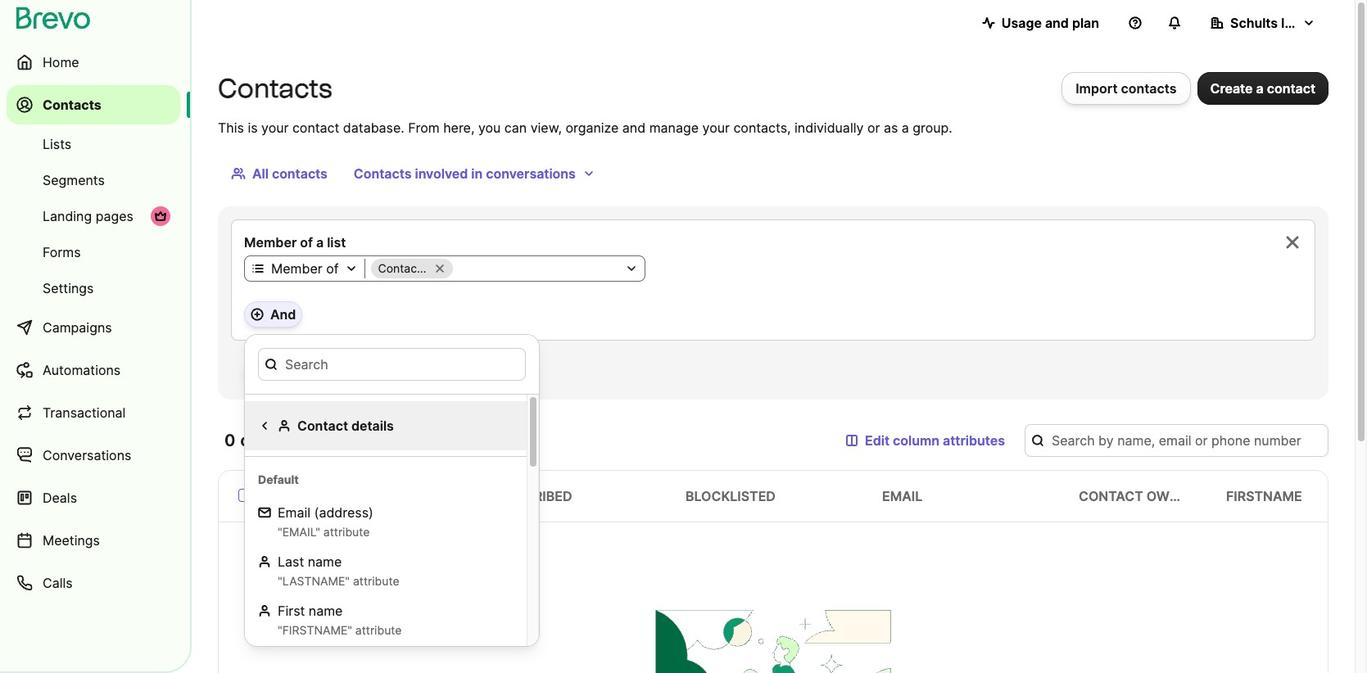 Task type: vqa. For each thing, say whether or not it's contained in the screenshot.
"to"
no



Task type: locate. For each thing, give the bounding box(es) containing it.
left___rvooi image
[[154, 210, 167, 223]]

all
[[252, 165, 269, 182]]

your
[[261, 120, 289, 136], [702, 120, 730, 136]]

member
[[244, 234, 297, 251], [271, 261, 322, 277]]

contact inside the '0 contact + 1 anonymous contact'
[[407, 433, 455, 449]]

and left plan
[[1045, 15, 1069, 31]]

this is your contact database. from here, you can view, organize and manage your contacts, individually or as a group.
[[218, 120, 952, 136]]

blocklisted
[[686, 488, 776, 505]]

0 horizontal spatial of
[[300, 234, 313, 251]]

attribute for first name
[[355, 623, 402, 637]]

subscribed
[[489, 488, 572, 505]]

member up member of button
[[244, 234, 297, 251]]

name
[[308, 554, 342, 570], [309, 603, 343, 619]]

list box containing contact details
[[244, 334, 540, 673]]

as
[[884, 120, 898, 136]]

contact right create
[[1267, 80, 1316, 97]]

0
[[224, 431, 236, 451]]

0 vertical spatial member
[[244, 234, 297, 251]]

1
[[323, 433, 329, 449]]

0 vertical spatial a
[[1256, 80, 1264, 97]]

0 vertical spatial attribute
[[323, 525, 370, 539]]

contacts right all
[[272, 165, 328, 182]]

0 vertical spatial contacts
[[1121, 80, 1177, 97]]

attribute for email (address)
[[323, 525, 370, 539]]

contacts up 'is'
[[218, 73, 332, 104]]

0 horizontal spatial contacts
[[43, 97, 101, 113]]

contact down default
[[271, 488, 336, 505]]

1 horizontal spatial and
[[1045, 15, 1069, 31]]

"lastname" attribute
[[278, 574, 399, 588]]

0 horizontal spatial and
[[622, 120, 646, 136]]

name up "lastname"
[[308, 554, 342, 570]]

Search search field
[[258, 348, 526, 381]]

1 contact from the left
[[271, 488, 336, 505]]

1 vertical spatial member
[[271, 261, 322, 277]]

name up "firstname"
[[309, 603, 343, 619]]

member of
[[271, 261, 339, 277]]

inc
[[1281, 15, 1300, 31]]

a right as
[[902, 120, 909, 136]]

attribute down "lastname" attribute
[[355, 623, 402, 637]]

attribute up "firstname" attribute
[[353, 574, 399, 588]]

0 horizontal spatial contact
[[271, 488, 336, 505]]

contact for contact
[[271, 488, 336, 505]]

2 horizontal spatial a
[[1256, 80, 1264, 97]]

email
[[278, 505, 311, 521]]

landing
[[43, 208, 92, 224]]

transactional link
[[7, 393, 180, 433]]

forms link
[[7, 236, 180, 269]]

from
[[408, 120, 440, 136]]

attribute down (address)
[[323, 525, 370, 539]]

plan
[[1072, 15, 1099, 31]]

contacts inside button
[[354, 165, 412, 182]]

forms
[[43, 244, 81, 261]]

+
[[308, 433, 316, 449]]

0 vertical spatial name
[[308, 554, 342, 570]]

contact up default
[[240, 431, 301, 451]]

1 vertical spatial attribute
[[353, 574, 399, 588]]

contacts inside import contacts button
[[1121, 80, 1177, 97]]

0 vertical spatial of
[[300, 234, 313, 251]]

list box
[[244, 334, 540, 673]]

list
[[327, 234, 346, 251]]

your right manage
[[702, 120, 730, 136]]

0 vertical spatial and
[[1045, 15, 1069, 31]]

1 horizontal spatial your
[[702, 120, 730, 136]]

or button
[[244, 360, 292, 387]]

and left manage
[[622, 120, 646, 136]]

first name
[[278, 603, 343, 619]]

deals
[[43, 490, 77, 506]]

all contacts
[[252, 165, 328, 182]]

"email"
[[278, 525, 320, 539]]

1 vertical spatial and
[[622, 120, 646, 136]]

contacts
[[1121, 80, 1177, 97], [272, 165, 328, 182]]

individually
[[795, 120, 864, 136]]

contact for contact owner
[[1079, 488, 1143, 505]]

0 horizontal spatial a
[[316, 234, 324, 251]]

your right 'is'
[[261, 120, 289, 136]]

2 vertical spatial attribute
[[355, 623, 402, 637]]

owner
[[1147, 488, 1196, 505]]

member down the member of a list
[[271, 261, 322, 277]]

attributes
[[943, 433, 1005, 449]]

contacts link
[[7, 85, 180, 125]]

home
[[43, 54, 79, 70]]

member for member of
[[271, 261, 322, 277]]

contacts
[[218, 73, 332, 104], [43, 97, 101, 113], [354, 165, 412, 182]]

1 horizontal spatial contacts
[[218, 73, 332, 104]]

Search by name, email or phone number search field
[[1025, 424, 1329, 457]]

can
[[504, 120, 527, 136]]

contact
[[271, 488, 336, 505], [1079, 488, 1143, 505]]

import contacts
[[1076, 80, 1177, 97]]

database.
[[343, 120, 404, 136]]

2 horizontal spatial contacts
[[354, 165, 412, 182]]

0 contact + 1 anonymous contact
[[224, 431, 455, 451]]

1 vertical spatial of
[[326, 261, 339, 277]]

campaigns
[[43, 319, 112, 336]]

contact left owner
[[1079, 488, 1143, 505]]

transactional
[[43, 405, 126, 421]]

0 horizontal spatial contacts
[[272, 165, 328, 182]]

home link
[[7, 43, 180, 82]]

2 contact from the left
[[1079, 488, 1143, 505]]

contacts right import
[[1121, 80, 1177, 97]]

contacts for import contacts
[[1121, 80, 1177, 97]]

in
[[471, 165, 483, 182]]

conversations link
[[7, 436, 180, 475]]

contacts up lists at left
[[43, 97, 101, 113]]

of down the list
[[326, 261, 339, 277]]

contacts,
[[734, 120, 791, 136]]

2 vertical spatial a
[[316, 234, 324, 251]]

1 horizontal spatial contacts
[[1121, 80, 1177, 97]]

contact right the details
[[407, 433, 455, 449]]

pages
[[96, 208, 133, 224]]

a left the list
[[316, 234, 324, 251]]

1 horizontal spatial contact
[[1079, 488, 1143, 505]]

1 horizontal spatial of
[[326, 261, 339, 277]]

member of a list
[[244, 234, 346, 251]]

1 your from the left
[[261, 120, 289, 136]]

conversations
[[486, 165, 576, 182]]

edit column attributes button
[[832, 424, 1018, 457]]

contacts down "database."
[[354, 165, 412, 182]]

attribute for last name
[[353, 574, 399, 588]]

member inside button
[[271, 261, 322, 277]]

of up member of button
[[300, 234, 313, 251]]

edit column attributes
[[865, 433, 1005, 449]]

schults inc button
[[1198, 7, 1329, 39]]

0 horizontal spatial your
[[261, 120, 289, 136]]

is
[[248, 120, 258, 136]]

here,
[[443, 120, 475, 136]]

1 vertical spatial a
[[902, 120, 909, 136]]

a right create
[[1256, 80, 1264, 97]]

1 vertical spatial contacts
[[272, 165, 328, 182]]

1 vertical spatial name
[[309, 603, 343, 619]]

name for first name
[[309, 603, 343, 619]]

contacts inside all contacts button
[[272, 165, 328, 182]]

group.
[[913, 120, 952, 136]]

contacts involved in conversations button
[[341, 157, 609, 190]]

of
[[300, 234, 313, 251], [326, 261, 339, 277]]

and button
[[244, 301, 303, 328]]

a
[[1256, 80, 1264, 97], [902, 120, 909, 136], [316, 234, 324, 251]]

of inside button
[[326, 261, 339, 277]]



Task type: describe. For each thing, give the bounding box(es) containing it.
schults inc
[[1230, 15, 1300, 31]]

meetings
[[43, 532, 100, 549]]

usage and plan button
[[969, 7, 1112, 39]]

contact
[[297, 418, 348, 434]]

contacts involved in conversations
[[354, 165, 576, 182]]

last
[[278, 554, 304, 570]]

"email" attribute
[[278, 525, 370, 539]]

default
[[258, 473, 299, 487]]

deals link
[[7, 478, 180, 518]]

view,
[[531, 120, 562, 136]]

contact details option
[[245, 401, 527, 457]]

settings
[[43, 280, 94, 297]]

column
[[893, 433, 940, 449]]

and inside usage and plan button
[[1045, 15, 1069, 31]]

you
[[478, 120, 501, 136]]

organize
[[566, 120, 619, 136]]

lists
[[43, 136, 71, 152]]

usage and plan
[[1002, 15, 1099, 31]]

import
[[1076, 80, 1118, 97]]

edit
[[865, 433, 890, 449]]

contacts for all contacts
[[272, 165, 328, 182]]

of for member of
[[326, 261, 339, 277]]

email (address)
[[278, 505, 373, 521]]

"lastname"
[[278, 574, 350, 588]]

contact owner
[[1079, 488, 1196, 505]]

segments link
[[7, 164, 180, 197]]

member for member of a list
[[244, 234, 297, 251]]

member of button
[[245, 259, 365, 279]]

1 anonymous contact link
[[323, 431, 455, 451]]

create a contact
[[1210, 80, 1316, 97]]

lists link
[[7, 128, 180, 161]]

create a contact button
[[1197, 72, 1329, 105]]

1 horizontal spatial a
[[902, 120, 909, 136]]

contact details
[[297, 418, 394, 434]]

of for member of a list
[[300, 234, 313, 251]]

calls link
[[7, 564, 180, 603]]

(address)
[[314, 505, 373, 521]]

settings link
[[7, 272, 180, 305]]

segments
[[43, 172, 105, 188]]

last name
[[278, 554, 342, 570]]

landing pages link
[[7, 200, 180, 233]]

firstname
[[1226, 488, 1302, 505]]

usage
[[1002, 15, 1042, 31]]

or
[[270, 365, 286, 382]]

first
[[278, 603, 305, 619]]

this
[[218, 120, 244, 136]]

schults
[[1230, 15, 1278, 31]]

contact inside "button"
[[1267, 80, 1316, 97]]

landing pages
[[43, 208, 133, 224]]

name for last name
[[308, 554, 342, 570]]

import contacts button
[[1062, 72, 1191, 105]]

calls
[[43, 575, 73, 591]]

and
[[270, 306, 296, 323]]

campaigns link
[[7, 308, 180, 347]]

create
[[1210, 80, 1253, 97]]

anonymous
[[333, 433, 404, 449]]

2 your from the left
[[702, 120, 730, 136]]

details
[[351, 418, 394, 434]]

manage
[[649, 120, 699, 136]]

email
[[882, 488, 923, 505]]

contact up all contacts at the left top of the page
[[292, 120, 339, 136]]

"firstname" attribute
[[278, 623, 402, 637]]

meetings link
[[7, 521, 180, 560]]

automations
[[43, 362, 121, 378]]

automations link
[[7, 351, 180, 390]]

"firstname"
[[278, 623, 352, 637]]

involved
[[415, 165, 468, 182]]

all contacts button
[[218, 157, 341, 190]]

a inside create a contact "button"
[[1256, 80, 1264, 97]]

default group
[[245, 496, 527, 673]]

or
[[867, 120, 880, 136]]



